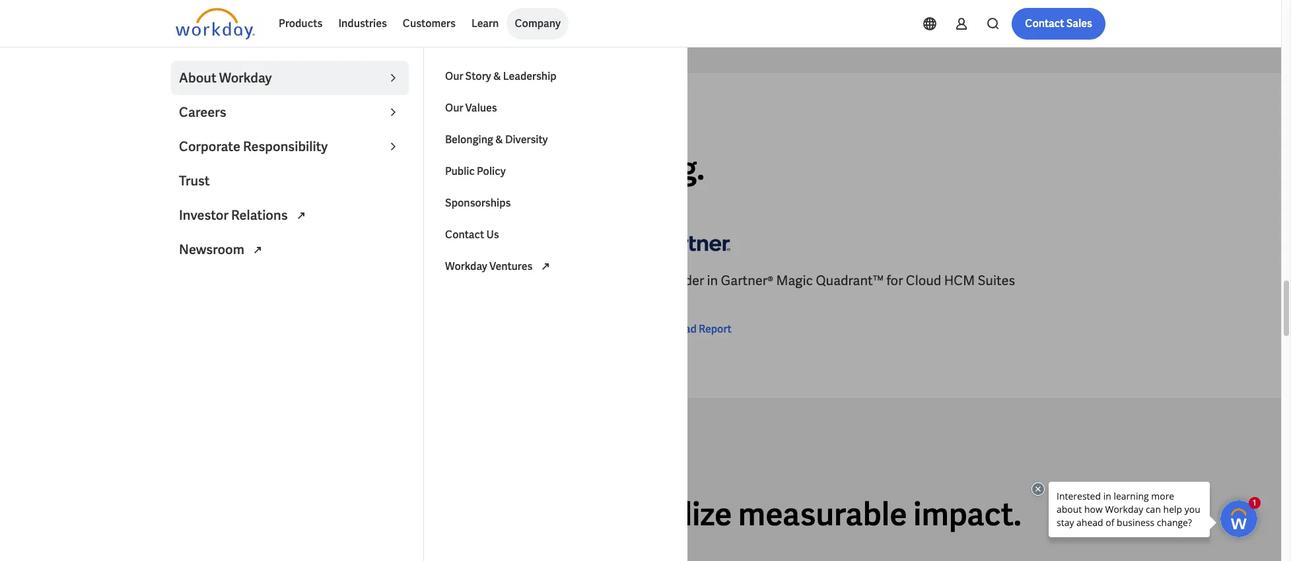 Task type: describe. For each thing, give the bounding box(es) containing it.
opens in a new tab image
[[293, 208, 309, 224]]

company button
[[507, 8, 569, 40]]

leader for a leader in gartner® magic quadrant™ for cloud hcm suites
[[663, 272, 704, 290]]

public
[[445, 164, 475, 178]]

1 vertical spatial &
[[495, 133, 503, 147]]

impact.
[[913, 494, 1022, 535]]

workday ventures
[[445, 260, 535, 273]]

a for a leader in gartner® magic quadrant™ for cloud hcm suites
[[651, 272, 660, 290]]

and
[[511, 148, 565, 189]]

company
[[515, 17, 561, 30]]

relations
[[231, 207, 288, 224]]

what
[[176, 117, 203, 128]]

about workday button
[[171, 61, 409, 95]]

a leader in finance, hr, and planning.
[[176, 148, 705, 189]]

diversity
[[505, 133, 548, 147]]

newsroom link
[[171, 232, 409, 267]]

finance,
[[334, 148, 448, 189]]

our for our story & leadership
[[445, 69, 463, 83]]

story
[[465, 69, 491, 83]]

1 for from the left
[[443, 272, 459, 290]]

a leader in 2023 gartner® magic quadrant™ for cloud erp for service- centric enterprises
[[176, 272, 595, 308]]

across
[[345, 494, 441, 535]]

learn
[[472, 17, 499, 30]]

sponsorships link
[[437, 188, 675, 219]]

public policy
[[445, 164, 506, 178]]

investor relations link
[[171, 198, 409, 232]]

gartner® inside a leader in 2023 gartner® magic quadrant™ for cloud erp for service- centric enterprises
[[277, 272, 329, 290]]

industries
[[487, 494, 632, 535]]

contact for contact sales
[[1025, 17, 1064, 30]]

what analysts say
[[176, 117, 271, 128]]

industries
[[338, 17, 387, 30]]

about
[[179, 69, 216, 87]]

careers
[[179, 104, 226, 121]]

in for 2023
[[232, 272, 243, 290]]

erp
[[500, 272, 524, 290]]

in for gartner®
[[707, 272, 718, 290]]

products button
[[271, 8, 330, 40]]

corporate responsibility button
[[171, 129, 409, 164]]

newsroom
[[179, 241, 247, 258]]

2 quadrant™ from the left
[[816, 272, 884, 290]]

magic inside a leader in 2023 gartner® magic quadrant™ for cloud erp for service- centric enterprises
[[332, 272, 369, 290]]

customers button
[[395, 8, 464, 40]]

2 for from the left
[[527, 272, 544, 290]]

our story & leadership link
[[437, 61, 675, 92]]

leadership
[[503, 69, 557, 83]]

companies across all industries realize measurable impact.
[[176, 494, 1022, 535]]

2023
[[245, 272, 274, 290]]

3 for from the left
[[887, 272, 903, 290]]

contact us link
[[437, 219, 675, 251]]

belonging
[[445, 133, 493, 147]]

corporate
[[179, 138, 240, 155]]

about workday
[[179, 69, 272, 87]]

our story & leadership
[[445, 69, 557, 83]]

2 magic from the left
[[776, 272, 813, 290]]

sponsorships
[[445, 196, 511, 210]]

quadrant™ inside a leader in 2023 gartner® magic quadrant™ for cloud erp for service- centric enterprises
[[372, 272, 440, 290]]

leader for a leader in 2023 gartner® magic quadrant™ for cloud erp for service- centric enterprises
[[188, 272, 229, 290]]



Task type: locate. For each thing, give the bounding box(es) containing it.
quadrant™
[[372, 272, 440, 290], [816, 272, 884, 290]]

our values link
[[437, 92, 675, 124]]

responsibility
[[243, 138, 328, 155]]

our for our values
[[445, 101, 463, 115]]

1 cloud from the left
[[462, 272, 497, 290]]

opens in a new tab image down contact us 'link'
[[537, 259, 553, 275]]

1 horizontal spatial gartner®
[[721, 272, 774, 290]]

leader up centric
[[188, 272, 229, 290]]

say
[[254, 117, 271, 128]]

0 horizontal spatial leader
[[188, 272, 229, 290]]

cloud inside a leader in 2023 gartner® magic quadrant™ for cloud erp for service- centric enterprises
[[462, 272, 497, 290]]

&
[[493, 69, 501, 83], [495, 133, 503, 147]]

our left values
[[445, 101, 463, 115]]

1 horizontal spatial opens in a new tab image
[[537, 259, 553, 275]]

a up read report link
[[651, 272, 660, 290]]

planning.
[[572, 148, 705, 189]]

contact inside 'link'
[[445, 228, 484, 242]]

0 horizontal spatial gartner®
[[277, 272, 329, 290]]

0 vertical spatial workday
[[219, 69, 272, 87]]

0 horizontal spatial quadrant™
[[372, 272, 440, 290]]

opens in a new tab image for newsroom
[[250, 243, 265, 258]]

& right story
[[493, 69, 501, 83]]

a down what
[[176, 148, 198, 189]]

1 vertical spatial contact
[[445, 228, 484, 242]]

industries button
[[330, 8, 395, 40]]

0 horizontal spatial workday
[[219, 69, 272, 87]]

1 vertical spatial workday
[[445, 260, 487, 273]]

investor
[[179, 207, 229, 224]]

a inside a leader in 2023 gartner® magic quadrant™ for cloud erp for service- centric enterprises
[[176, 272, 185, 290]]

contact us
[[445, 228, 499, 242]]

gartner image for 2023
[[176, 224, 255, 261]]

products
[[279, 17, 323, 30]]

us
[[486, 228, 499, 242]]

1 horizontal spatial contact
[[1025, 17, 1064, 30]]

contact for contact us
[[445, 228, 484, 242]]

2 gartner® from the left
[[721, 272, 774, 290]]

a leader in gartner® magic quadrant™ for cloud hcm suites
[[651, 272, 1015, 290]]

1 vertical spatial opens in a new tab image
[[537, 259, 553, 275]]

values
[[465, 101, 497, 115]]

workday ventures link
[[437, 251, 675, 283]]

workday down contact us
[[445, 260, 487, 273]]

read report link
[[651, 322, 732, 338]]

gartner® up report
[[721, 272, 774, 290]]

our values
[[445, 101, 497, 115]]

0 horizontal spatial in
[[232, 272, 243, 290]]

investor relations
[[179, 207, 290, 224]]

read
[[672, 323, 697, 336]]

hcm
[[944, 272, 975, 290]]

trust
[[179, 172, 210, 190]]

belonging & diversity link
[[437, 124, 675, 156]]

measurable
[[738, 494, 907, 535]]

contact sales link
[[1012, 8, 1106, 40]]

1 horizontal spatial quadrant™
[[816, 272, 884, 290]]

our
[[445, 69, 463, 83], [445, 101, 463, 115]]

2 horizontal spatial for
[[887, 272, 903, 290]]

0 horizontal spatial contact
[[445, 228, 484, 242]]

opens in a new tab image for workday ventures
[[537, 259, 553, 275]]

in up report
[[707, 272, 718, 290]]

trust link
[[171, 164, 409, 198]]

1 vertical spatial our
[[445, 101, 463, 115]]

1 leader from the left
[[188, 272, 229, 290]]

gartner®
[[277, 272, 329, 290], [721, 272, 774, 290]]

learn button
[[464, 8, 507, 40]]

1 horizontal spatial cloud
[[906, 272, 941, 290]]

gartner® down newsroom "link"
[[277, 272, 329, 290]]

for right erp
[[527, 272, 544, 290]]

cloud
[[462, 272, 497, 290], [906, 272, 941, 290]]

our left story
[[445, 69, 463, 83]]

for down contact us
[[443, 272, 459, 290]]

in for finance,
[[301, 148, 327, 189]]

0 horizontal spatial opens in a new tab image
[[250, 243, 265, 258]]

in inside a leader in 2023 gartner® magic quadrant™ for cloud erp for service- centric enterprises
[[232, 272, 243, 290]]

1 gartner® from the left
[[277, 272, 329, 290]]

0 horizontal spatial cloud
[[462, 272, 497, 290]]

cloud left hcm
[[906, 272, 941, 290]]

0 vertical spatial &
[[493, 69, 501, 83]]

contact
[[1025, 17, 1064, 30], [445, 228, 484, 242]]

report
[[699, 323, 732, 336]]

service-
[[546, 272, 595, 290]]

a for a leader in finance, hr, and planning.
[[176, 148, 198, 189]]

opens in a new tab image up the 2023
[[250, 243, 265, 258]]

0 vertical spatial our
[[445, 69, 463, 83]]

workday
[[219, 69, 272, 87], [445, 260, 487, 273]]

belonging & diversity
[[445, 133, 548, 147]]

a for a leader in 2023 gartner® magic quadrant™ for cloud erp for service- centric enterprises
[[176, 272, 185, 290]]

suites
[[978, 272, 1015, 290]]

sales
[[1066, 17, 1092, 30]]

leader inside a leader in 2023 gartner® magic quadrant™ for cloud erp for service- centric enterprises
[[188, 272, 229, 290]]

0 vertical spatial opens in a new tab image
[[250, 243, 265, 258]]

centric
[[176, 291, 220, 308]]

go to the homepage image
[[176, 8, 255, 40]]

a up centric
[[176, 272, 185, 290]]

all
[[447, 494, 481, 535]]

opens in a new tab image inside newsroom "link"
[[250, 243, 265, 258]]

workday inside 'dropdown button'
[[219, 69, 272, 87]]

a
[[176, 148, 198, 189], [176, 272, 185, 290], [651, 272, 660, 290]]

1 our from the top
[[445, 69, 463, 83]]

gartner image for gartner®
[[651, 224, 730, 261]]

2 gartner image from the left
[[651, 224, 730, 261]]

realize
[[638, 494, 732, 535]]

magic
[[332, 272, 369, 290], [776, 272, 813, 290]]

2 leader from the left
[[663, 272, 704, 290]]

leader up read at the bottom of page
[[663, 272, 704, 290]]

1 horizontal spatial magic
[[776, 272, 813, 290]]

for
[[443, 272, 459, 290], [527, 272, 544, 290], [887, 272, 903, 290]]

for left hcm
[[887, 272, 903, 290]]

customers
[[403, 17, 456, 30]]

in
[[301, 148, 327, 189], [232, 272, 243, 290], [707, 272, 718, 290]]

analysts
[[205, 117, 252, 128]]

companies
[[176, 494, 339, 535]]

0 horizontal spatial magic
[[332, 272, 369, 290]]

1 horizontal spatial workday
[[445, 260, 487, 273]]

hr,
[[454, 148, 505, 189]]

1 magic from the left
[[332, 272, 369, 290]]

contact left sales
[[1025, 17, 1064, 30]]

contact sales
[[1025, 17, 1092, 30]]

0 horizontal spatial for
[[443, 272, 459, 290]]

in up opens in a new tab icon
[[301, 148, 327, 189]]

1 quadrant™ from the left
[[372, 272, 440, 290]]

policy
[[477, 164, 506, 178]]

1 horizontal spatial in
[[301, 148, 327, 189]]

leader
[[204, 148, 294, 189]]

1 horizontal spatial gartner image
[[651, 224, 730, 261]]

public policy link
[[437, 156, 675, 188]]

1 horizontal spatial for
[[527, 272, 544, 290]]

workday up "say"
[[219, 69, 272, 87]]

cloud left erp
[[462, 272, 497, 290]]

2 horizontal spatial in
[[707, 272, 718, 290]]

2 our from the top
[[445, 101, 463, 115]]

1 gartner image from the left
[[176, 224, 255, 261]]

enterprises
[[223, 291, 291, 308]]

1 horizontal spatial leader
[[663, 272, 704, 290]]

ventures
[[489, 260, 533, 273]]

leader
[[188, 272, 229, 290], [663, 272, 704, 290]]

gartner image
[[176, 224, 255, 261], [651, 224, 730, 261]]

in left the 2023
[[232, 272, 243, 290]]

opens in a new tab image inside workday ventures link
[[537, 259, 553, 275]]

careers button
[[171, 95, 409, 129]]

opens in a new tab image
[[250, 243, 265, 258], [537, 259, 553, 275]]

2 cloud from the left
[[906, 272, 941, 290]]

0 horizontal spatial gartner image
[[176, 224, 255, 261]]

corporate responsibility
[[179, 138, 328, 155]]

& left diversity
[[495, 133, 503, 147]]

0 vertical spatial contact
[[1025, 17, 1064, 30]]

contact left the us
[[445, 228, 484, 242]]

read report
[[672, 323, 732, 336]]



Task type: vqa. For each thing, say whether or not it's contained in the screenshot.
close Listen to Podcast link
no



